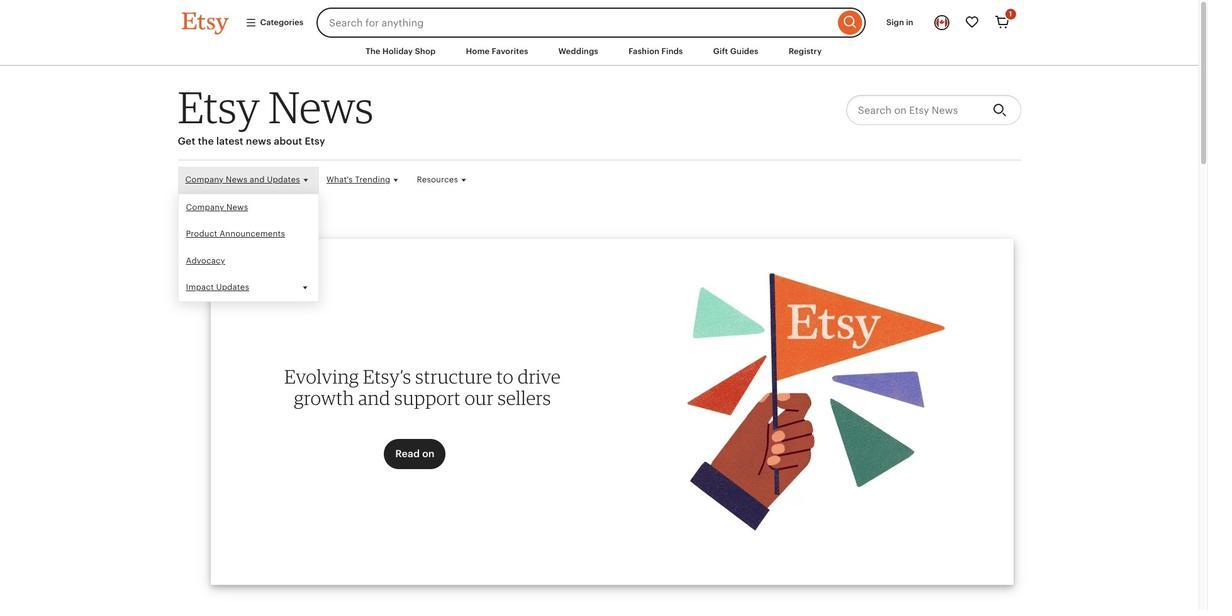 Task type: vqa. For each thing, say whether or not it's contained in the screenshot.
"&"
no



Task type: describe. For each thing, give the bounding box(es) containing it.
in
[[906, 18, 913, 27]]

fashion finds
[[629, 47, 683, 56]]

sellers
[[498, 387, 551, 410]]

fashion finds link
[[619, 40, 693, 63]]

favorites
[[492, 47, 528, 56]]

the holiday shop
[[366, 47, 436, 56]]

latest
[[216, 135, 243, 147]]

what's trending link
[[319, 167, 409, 194]]

product announcements link
[[178, 221, 318, 248]]

evolving etsy's structure to drive growth and support our sellers group
[[211, 239, 1013, 585]]

news for company news and updates
[[226, 175, 247, 185]]

1 vertical spatial etsy
[[305, 135, 325, 147]]

our
[[465, 387, 494, 410]]

Search for anything text field
[[317, 8, 835, 38]]

sign
[[887, 18, 904, 27]]

sign in
[[887, 18, 913, 27]]

advocacy link
[[178, 248, 318, 274]]

company news and updates
[[185, 175, 300, 185]]

Search on Etsy News text field
[[846, 95, 983, 125]]

support
[[394, 387, 461, 410]]

structure
[[415, 365, 492, 388]]

1 link
[[987, 8, 1017, 38]]

evolving etsy's structure to drive growth and support our sellers link
[[284, 365, 561, 410]]

growth
[[294, 387, 354, 410]]

advocacy
[[186, 256, 225, 265]]

trending
[[355, 175, 390, 185]]

company for company news and updates
[[185, 175, 224, 185]]

product announcements
[[186, 229, 285, 239]]

fashion
[[629, 47, 660, 56]]

the holiday shop link
[[356, 40, 445, 63]]

0 horizontal spatial etsy
[[178, 81, 260, 134]]

banner containing categories
[[159, 0, 1040, 38]]

etsy news get the latest news about etsy
[[178, 81, 373, 147]]

menu bar containing the holiday shop
[[159, 38, 1040, 66]]

news for company news
[[226, 203, 248, 212]]

categories
[[260, 18, 303, 27]]

product
[[186, 229, 217, 239]]

holiday
[[382, 47, 413, 56]]

evolving
[[284, 365, 359, 388]]

registry link
[[779, 40, 831, 63]]

gift guides link
[[704, 40, 768, 63]]

impact
[[186, 282, 214, 292]]

etsy's
[[363, 365, 411, 388]]



Task type: locate. For each thing, give the bounding box(es) containing it.
on
[[422, 448, 435, 460]]

etsy right about
[[305, 135, 325, 147]]

company news and updates link
[[178, 167, 319, 194]]

etsy news link
[[178, 81, 373, 134]]

1 horizontal spatial and
[[358, 387, 390, 410]]

categories button
[[236, 11, 313, 34]]

canada image
[[935, 16, 948, 28]]

menu bar
[[159, 38, 1040, 66]]

1 vertical spatial news
[[226, 175, 247, 185]]

gift
[[713, 47, 728, 56]]

to
[[496, 365, 514, 388]]

company news
[[186, 203, 248, 212]]

updates
[[267, 175, 300, 185], [216, 282, 249, 292]]

the
[[198, 135, 214, 147]]

guides
[[730, 47, 759, 56]]

registry
[[789, 47, 822, 56]]

1 horizontal spatial updates
[[267, 175, 300, 185]]

0 vertical spatial and
[[250, 175, 265, 185]]

0 vertical spatial etsy
[[178, 81, 260, 134]]

and inside "link"
[[250, 175, 265, 185]]

company up product
[[186, 203, 224, 212]]

read on
[[395, 448, 435, 460]]

resources link
[[409, 167, 477, 194]]

weddings link
[[549, 40, 608, 63]]

impact updates
[[186, 282, 249, 292]]

etsy up the latest
[[178, 81, 260, 134]]

read
[[395, 448, 420, 460]]

impact updates link
[[178, 274, 318, 301]]

about
[[274, 135, 302, 147]]

what's trending
[[326, 175, 390, 185]]

None search field
[[317, 8, 866, 38]]

news for etsy news get the latest news about etsy
[[268, 81, 373, 134]]

finds
[[662, 47, 683, 56]]

news
[[268, 81, 373, 134], [226, 175, 247, 185], [226, 203, 248, 212]]

0 horizontal spatial and
[[250, 175, 265, 185]]

drive
[[518, 365, 561, 388]]

1 vertical spatial updates
[[216, 282, 249, 292]]

read on link
[[384, 440, 446, 470]]

and right growth
[[358, 387, 390, 410]]

news inside "link"
[[226, 175, 247, 185]]

announcements
[[220, 229, 285, 239]]

updates inside impact updates link
[[216, 282, 249, 292]]

company for company news
[[186, 203, 224, 212]]

1 vertical spatial and
[[358, 387, 390, 410]]

updates down about
[[267, 175, 300, 185]]

0 horizontal spatial updates
[[216, 282, 249, 292]]

news inside etsy news get the latest news about etsy
[[268, 81, 373, 134]]

0 vertical spatial updates
[[267, 175, 300, 185]]

company news link
[[178, 195, 318, 221]]

1 horizontal spatial etsy
[[305, 135, 325, 147]]

and
[[250, 175, 265, 185], [358, 387, 390, 410]]

company
[[185, 175, 224, 185], [186, 203, 224, 212]]

home favorites
[[466, 47, 528, 56]]

resources
[[417, 175, 458, 185]]

updates inside company news and updates "link"
[[267, 175, 300, 185]]

home favorites link
[[457, 40, 538, 63]]

what's
[[326, 175, 353, 185]]

home
[[466, 47, 490, 56]]

evolving etsy's structure to drive growth and support our sellers
[[284, 365, 561, 410]]

shop
[[415, 47, 436, 56]]

2 vertical spatial news
[[226, 203, 248, 212]]

0 vertical spatial news
[[268, 81, 373, 134]]

0 vertical spatial company
[[185, 175, 224, 185]]

none search field inside banner
[[317, 8, 866, 38]]

company inside company news and updates "link"
[[185, 175, 224, 185]]

canada button
[[927, 8, 957, 38]]

sign in button
[[877, 11, 923, 34]]

and up company news link
[[250, 175, 265, 185]]

news
[[246, 135, 271, 147]]

news up about
[[268, 81, 373, 134]]

updates down advocacy link
[[216, 282, 249, 292]]

and inside evolving etsy's structure to drive growth and support our sellers
[[358, 387, 390, 410]]

etsy
[[178, 81, 260, 134], [305, 135, 325, 147]]

1 vertical spatial company
[[186, 203, 224, 212]]

banner
[[159, 0, 1040, 38]]

company up company news
[[185, 175, 224, 185]]

news up the product announcements
[[226, 203, 248, 212]]

gift guides
[[713, 47, 759, 56]]

company inside company news link
[[186, 203, 224, 212]]

weddings
[[559, 47, 598, 56]]

news up company news link
[[226, 175, 247, 185]]

get
[[178, 135, 195, 147]]

the
[[366, 47, 380, 56]]

1
[[1009, 10, 1012, 18]]



